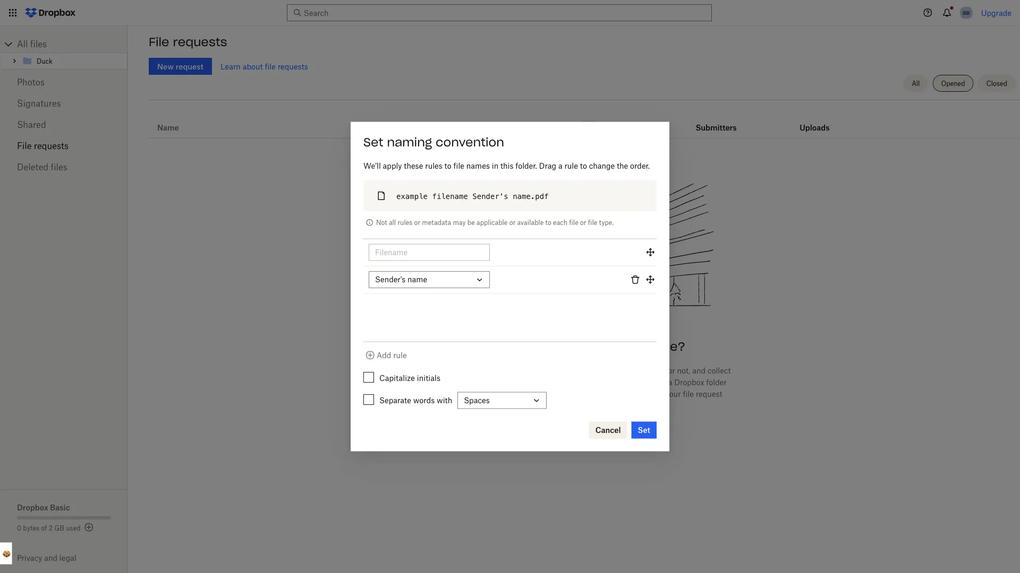 Task type: locate. For each thing, give the bounding box(es) containing it.
2 vertical spatial requests
[[34, 141, 69, 151]]

2 horizontal spatial files
[[469, 366, 483, 375]]

get more space image
[[83, 522, 95, 534]]

1 horizontal spatial requests
[[173, 35, 227, 49]]

file left type.
[[588, 219, 597, 227]]

rules right these
[[425, 162, 442, 171]]

have
[[581, 366, 598, 375]]

and inside "request files from anyone, whether they have a dropbox account or not, and collect them in your dropbox. files will be automatically organized into a dropbox folder you choose. your privacy is important, so those who upload to your file request cannot access your dropbox account."
[[692, 366, 706, 375]]

1 horizontal spatial be
[[555, 378, 564, 387]]

legal
[[59, 554, 76, 563]]

file right each
[[569, 219, 578, 227]]

0 bytes of 2 gb used
[[17, 525, 81, 533]]

1 vertical spatial file
[[17, 141, 32, 151]]

1 horizontal spatial files
[[51, 162, 67, 172]]

in inside "request files from anyone, whether they have a dropbox account or not, and collect them in your dropbox. files will be automatically organized into a dropbox folder you choose. your privacy is important, so those who upload to your file request cannot access your dropbox account."
[[462, 378, 469, 387]]

0 vertical spatial rules
[[425, 162, 442, 171]]

1 vertical spatial all
[[912, 79, 920, 87]]

a right the into
[[668, 378, 672, 387]]

this
[[500, 162, 513, 171]]

anyone,
[[504, 366, 531, 375]]

dropbox up the bytes
[[17, 503, 48, 512]]

request
[[438, 366, 467, 375]]

basic
[[50, 503, 70, 512]]

files up choose.
[[469, 366, 483, 375]]

1 vertical spatial set
[[638, 426, 650, 435]]

files down "dropbox logo - go to the homepage"
[[30, 39, 47, 49]]

1 horizontal spatial sender's
[[472, 192, 508, 201]]

privacy and legal link
[[17, 554, 128, 563]]

2 horizontal spatial a
[[668, 378, 672, 387]]

requests up learn
[[173, 35, 227, 49]]

to down set naming convention
[[444, 162, 451, 171]]

sender's
[[472, 192, 508, 201], [375, 275, 405, 284]]

2 horizontal spatial your
[[665, 390, 681, 399]]

need something from someone?
[[483, 339, 685, 354]]

1 vertical spatial a
[[600, 366, 604, 375]]

1 vertical spatial files
[[51, 162, 67, 172]]

all files tree
[[2, 36, 128, 70]]

rule inside button
[[393, 351, 407, 360]]

file right about on the left top of page
[[265, 62, 276, 71]]

closed
[[986, 79, 1007, 87]]

column header
[[696, 108, 738, 134], [800, 108, 842, 134]]

1 vertical spatial requests
[[278, 62, 308, 71]]

from for anyone,
[[485, 366, 502, 375]]

0 vertical spatial files
[[30, 39, 47, 49]]

opened
[[941, 79, 965, 87]]

files inside "deleted files" 'link'
[[51, 162, 67, 172]]

0 horizontal spatial requests
[[34, 141, 69, 151]]

0 vertical spatial file requests
[[149, 35, 227, 49]]

a inside the set naming convention dialog
[[558, 162, 562, 171]]

upgrade link
[[981, 8, 1012, 17]]

0 vertical spatial in
[[492, 162, 498, 171]]

files down file requests link
[[51, 162, 67, 172]]

file requests
[[149, 35, 227, 49], [17, 141, 69, 151]]

set naming convention dialog
[[351, 122, 669, 452]]

0 vertical spatial be
[[467, 219, 475, 227]]

learn about file requests link
[[220, 62, 308, 71]]

whether
[[533, 366, 562, 375]]

cannot
[[519, 401, 543, 410]]

1 vertical spatial from
[[485, 366, 502, 375]]

used
[[66, 525, 81, 533]]

files inside "request files from anyone, whether they have a dropbox account or not, and collect them in your dropbox. files will be automatically organized into a dropbox folder you choose. your privacy is important, so those who upload to your file request cannot access your dropbox account."
[[469, 366, 483, 375]]

0 vertical spatial set
[[363, 135, 383, 150]]

be inside "request files from anyone, whether they have a dropbox account or not, and collect them in your dropbox. files will be automatically organized into a dropbox folder you choose. your privacy is important, so those who upload to your file request cannot access your dropbox account."
[[555, 378, 564, 387]]

type.
[[599, 219, 614, 227]]

in right 'them'
[[462, 378, 469, 387]]

or
[[414, 219, 420, 227], [509, 219, 515, 227], [580, 219, 586, 227], [668, 366, 675, 375]]

a right have in the bottom of the page
[[600, 366, 604, 375]]

sender's left name
[[375, 275, 405, 284]]

1 vertical spatial sender's
[[375, 275, 405, 284]]

naming
[[387, 135, 432, 150]]

1 vertical spatial file requests
[[17, 141, 69, 151]]

0 horizontal spatial rules
[[398, 219, 412, 227]]

folder
[[706, 378, 727, 387]]

0 vertical spatial from
[[587, 339, 616, 354]]

set
[[363, 135, 383, 150], [638, 426, 650, 435]]

and right 'not,'
[[692, 366, 706, 375]]

global header element
[[0, 0, 1020, 26]]

to
[[444, 162, 451, 171], [580, 162, 587, 171], [545, 219, 551, 227], [656, 390, 663, 399]]

set down account.
[[638, 426, 650, 435]]

your down so
[[570, 401, 586, 410]]

gb
[[54, 525, 64, 533]]

all for all files
[[17, 39, 28, 49]]

from inside "request files from anyone, whether they have a dropbox account or not, and collect them in your dropbox. files will be automatically organized into a dropbox folder you choose. your privacy is important, so those who upload to your file request cannot access your dropbox account."
[[485, 366, 502, 375]]

with
[[437, 396, 452, 405]]

change
[[589, 162, 615, 171]]

requests right about on the left top of page
[[278, 62, 308, 71]]

example filename sender's name.pdf
[[396, 192, 549, 201]]

dropbox basic
[[17, 503, 70, 512]]

1 vertical spatial be
[[555, 378, 564, 387]]

all up photos
[[17, 39, 28, 49]]

0 horizontal spatial column header
[[696, 108, 738, 134]]

deleted files
[[17, 162, 67, 172]]

in
[[492, 162, 498, 171], [462, 378, 469, 387]]

dropbox logo - go to the homepage image
[[21, 4, 79, 21]]

0 vertical spatial your
[[471, 378, 487, 387]]

rules
[[425, 162, 442, 171], [398, 219, 412, 227]]

or inside "request files from anyone, whether they have a dropbox account or not, and collect them in your dropbox. files will be automatically organized into a dropbox folder you choose. your privacy is important, so those who upload to your file request cannot access your dropbox account."
[[668, 366, 675, 375]]

0 horizontal spatial and
[[44, 554, 57, 563]]

dropbox up 'organized'
[[606, 366, 636, 375]]

from up have in the bottom of the page
[[587, 339, 616, 354]]

all left opened button
[[912, 79, 920, 87]]

file requests up learn
[[149, 35, 227, 49]]

will
[[541, 378, 553, 387]]

automatically
[[566, 378, 614, 387]]

all button
[[903, 75, 928, 92]]

1 horizontal spatial all
[[912, 79, 920, 87]]

0 horizontal spatial sender's
[[375, 275, 405, 284]]

set up we'll
[[363, 135, 383, 150]]

1 horizontal spatial column header
[[800, 108, 842, 134]]

rule right add
[[393, 351, 407, 360]]

0 vertical spatial sender's
[[472, 192, 508, 201]]

to left each
[[545, 219, 551, 227]]

0 horizontal spatial your
[[471, 378, 487, 387]]

0 horizontal spatial file requests
[[17, 141, 69, 151]]

signatures link
[[17, 93, 111, 114]]

we'll
[[363, 162, 381, 171]]

2 vertical spatial your
[[570, 401, 586, 410]]

0 vertical spatial and
[[692, 366, 706, 375]]

0 vertical spatial rule
[[564, 162, 578, 171]]

0 horizontal spatial rule
[[393, 351, 407, 360]]

1 horizontal spatial set
[[638, 426, 650, 435]]

requests up "deleted files"
[[34, 141, 69, 151]]

files inside the all files link
[[30, 39, 47, 49]]

or left "metadata"
[[414, 219, 420, 227]]

1 horizontal spatial and
[[692, 366, 706, 375]]

sender's name
[[375, 275, 427, 284]]

not all rules or metadata may be applicable or available to each file or file type.
[[376, 219, 614, 227]]

deleted files link
[[17, 157, 111, 178]]

1 vertical spatial rules
[[398, 219, 412, 227]]

of
[[41, 525, 47, 533]]

file
[[149, 35, 169, 49], [17, 141, 32, 151]]

opened button
[[933, 75, 974, 92]]

0 horizontal spatial be
[[467, 219, 475, 227]]

be right may
[[467, 219, 475, 227]]

0 horizontal spatial in
[[462, 378, 469, 387]]

in left this
[[492, 162, 498, 171]]

rules right all
[[398, 219, 412, 227]]

file left request
[[683, 390, 694, 399]]

file requests up "deleted files"
[[17, 141, 69, 151]]

may
[[453, 219, 466, 227]]

and left legal
[[44, 554, 57, 563]]

files
[[30, 39, 47, 49], [51, 162, 67, 172], [469, 366, 483, 375]]

1 column header from the left
[[696, 108, 738, 134]]

photos
[[17, 77, 45, 87]]

a right drag
[[558, 162, 562, 171]]

0 vertical spatial a
[[558, 162, 562, 171]]

0 horizontal spatial a
[[558, 162, 562, 171]]

all inside button
[[912, 79, 920, 87]]

to down the into
[[656, 390, 663, 399]]

1 horizontal spatial rule
[[564, 162, 578, 171]]

your
[[471, 378, 487, 387], [665, 390, 681, 399], [570, 401, 586, 410]]

0 horizontal spatial files
[[30, 39, 47, 49]]

and
[[692, 366, 706, 375], [44, 554, 57, 563]]

request
[[696, 390, 722, 399]]

not,
[[677, 366, 690, 375]]

deleted
[[17, 162, 48, 172]]

signatures
[[17, 98, 61, 109]]

1 horizontal spatial from
[[587, 339, 616, 354]]

all inside tree
[[17, 39, 28, 49]]

1 horizontal spatial in
[[492, 162, 498, 171]]

or left 'not,'
[[668, 366, 675, 375]]

1 horizontal spatial a
[[600, 366, 604, 375]]

requests
[[173, 35, 227, 49], [278, 62, 308, 71], [34, 141, 69, 151]]

from for someone?
[[587, 339, 616, 354]]

your up choose.
[[471, 378, 487, 387]]

we'll apply these rules to file names in this folder. drag a rule to change the order.
[[363, 162, 650, 171]]

not
[[376, 219, 387, 227]]

files for deleted
[[51, 162, 67, 172]]

sender's up applicable
[[472, 192, 508, 201]]

set inside 'button'
[[638, 426, 650, 435]]

1 vertical spatial your
[[665, 390, 681, 399]]

all
[[17, 39, 28, 49], [912, 79, 920, 87]]

or right each
[[580, 219, 586, 227]]

them
[[442, 378, 460, 387]]

choose.
[[461, 390, 488, 399]]

Sender's name button
[[369, 272, 490, 289]]

name
[[407, 275, 427, 284]]

0 vertical spatial all
[[17, 39, 28, 49]]

2 horizontal spatial requests
[[278, 62, 308, 71]]

to left change
[[580, 162, 587, 171]]

file inside "request files from anyone, whether they have a dropbox account or not, and collect them in your dropbox. files will be automatically organized into a dropbox folder you choose. your privacy is important, so those who upload to your file request cannot access your dropbox account."
[[683, 390, 694, 399]]

name
[[157, 123, 179, 132]]

closed button
[[978, 75, 1016, 92]]

2 vertical spatial files
[[469, 366, 483, 375]]

cancel
[[595, 426, 621, 435]]

0 horizontal spatial from
[[485, 366, 502, 375]]

all files
[[17, 39, 47, 49]]

apply
[[383, 162, 402, 171]]

0 horizontal spatial set
[[363, 135, 383, 150]]

1 vertical spatial rule
[[393, 351, 407, 360]]

0 horizontal spatial all
[[17, 39, 28, 49]]

those
[[592, 390, 611, 399]]

2 vertical spatial a
[[668, 378, 672, 387]]

Filename text field
[[375, 247, 483, 259]]

rule right drag
[[564, 162, 578, 171]]

your down the into
[[665, 390, 681, 399]]

privacy
[[508, 390, 533, 399]]

from up dropbox.
[[485, 366, 502, 375]]

initials
[[417, 374, 440, 383]]

1 horizontal spatial file
[[149, 35, 169, 49]]

file
[[265, 62, 276, 71], [453, 162, 464, 171], [569, 219, 578, 227], [588, 219, 597, 227], [683, 390, 694, 399]]

1 vertical spatial in
[[462, 378, 469, 387]]

be up important,
[[555, 378, 564, 387]]



Task type: describe. For each thing, give the bounding box(es) containing it.
learn
[[220, 62, 241, 71]]

account.
[[620, 401, 650, 410]]

dropbox down those
[[588, 401, 618, 410]]

all for all
[[912, 79, 920, 87]]

add
[[377, 351, 391, 360]]

metadata
[[422, 219, 451, 227]]

dropbox down 'not,'
[[674, 378, 704, 387]]

1 vertical spatial and
[[44, 554, 57, 563]]

pro trial element
[[577, 121, 594, 134]]

0 vertical spatial requests
[[173, 35, 227, 49]]

who
[[613, 390, 628, 399]]

your
[[490, 390, 506, 399]]

to inside "request files from anyone, whether they have a dropbox account or not, and collect them in your dropbox. files will be automatically organized into a dropbox folder you choose. your privacy is important, so those who upload to your file request cannot access your dropbox account."
[[656, 390, 663, 399]]

2
[[49, 525, 53, 533]]

privacy
[[17, 554, 42, 563]]

folder.
[[515, 162, 537, 171]]

example
[[396, 192, 428, 201]]

separate
[[379, 396, 411, 405]]

capitalize
[[379, 374, 415, 383]]

convention
[[436, 135, 504, 150]]

organized
[[616, 378, 651, 387]]

applicable
[[477, 219, 508, 227]]

all files link
[[17, 36, 128, 53]]

add rule
[[377, 351, 407, 360]]

in inside the set naming convention dialog
[[492, 162, 498, 171]]

sender's name button
[[363, 267, 657, 295]]

these
[[404, 162, 423, 171]]

upgrade
[[981, 8, 1012, 17]]

something
[[519, 339, 584, 354]]

upload
[[630, 390, 654, 399]]

learn about file requests
[[220, 62, 308, 71]]

important,
[[543, 390, 580, 399]]

cancel button
[[589, 422, 627, 439]]

Spaces button
[[458, 392, 547, 409]]

name row
[[149, 104, 1020, 139]]

all
[[389, 219, 396, 227]]

name.pdf
[[513, 192, 549, 201]]

shared link
[[17, 114, 111, 135]]

files for all
[[30, 39, 47, 49]]

filename
[[432, 192, 468, 201]]

order.
[[630, 162, 650, 171]]

need
[[483, 339, 515, 354]]

capitalize initials
[[379, 374, 440, 383]]

privacy and legal
[[17, 554, 76, 563]]

file left names
[[453, 162, 464, 171]]

access
[[545, 401, 568, 410]]

separate words with
[[379, 396, 452, 405]]

files for request
[[469, 366, 483, 375]]

request files from anyone, whether they have a dropbox account or not, and collect them in your dropbox. files will be automatically organized into a dropbox folder you choose. your privacy is important, so those who upload to your file request cannot access your dropbox account.
[[438, 366, 731, 410]]

sender's inside "button"
[[375, 275, 405, 284]]

about
[[243, 62, 263, 71]]

dropbox.
[[489, 378, 520, 387]]

into
[[653, 378, 666, 387]]

is
[[535, 390, 541, 399]]

so
[[582, 390, 590, 399]]

file requests link
[[17, 135, 111, 157]]

someone?
[[620, 339, 685, 354]]

set button
[[631, 422, 657, 439]]

0 horizontal spatial file
[[17, 141, 32, 151]]

2 column header from the left
[[800, 108, 842, 134]]

account
[[638, 366, 666, 375]]

0 vertical spatial file
[[149, 35, 169, 49]]

drag
[[539, 162, 556, 171]]

set naming convention
[[363, 135, 504, 150]]

spaces
[[464, 396, 490, 405]]

shared
[[17, 120, 46, 130]]

1 horizontal spatial rules
[[425, 162, 442, 171]]

they
[[564, 366, 579, 375]]

1 horizontal spatial file requests
[[149, 35, 227, 49]]

bytes
[[23, 525, 39, 533]]

be inside the set naming convention dialog
[[467, 219, 475, 227]]

words
[[413, 396, 435, 405]]

each
[[553, 219, 567, 227]]

available
[[517, 219, 544, 227]]

you
[[446, 390, 459, 399]]

the
[[617, 162, 628, 171]]

set for set
[[638, 426, 650, 435]]

or left available
[[509, 219, 515, 227]]

1 horizontal spatial your
[[570, 401, 586, 410]]

0
[[17, 525, 21, 533]]

names
[[466, 162, 490, 171]]

set for set naming convention
[[363, 135, 383, 150]]

files
[[522, 378, 539, 387]]



Task type: vqa. For each thing, say whether or not it's contained in the screenshot.
the topmost files
yes



